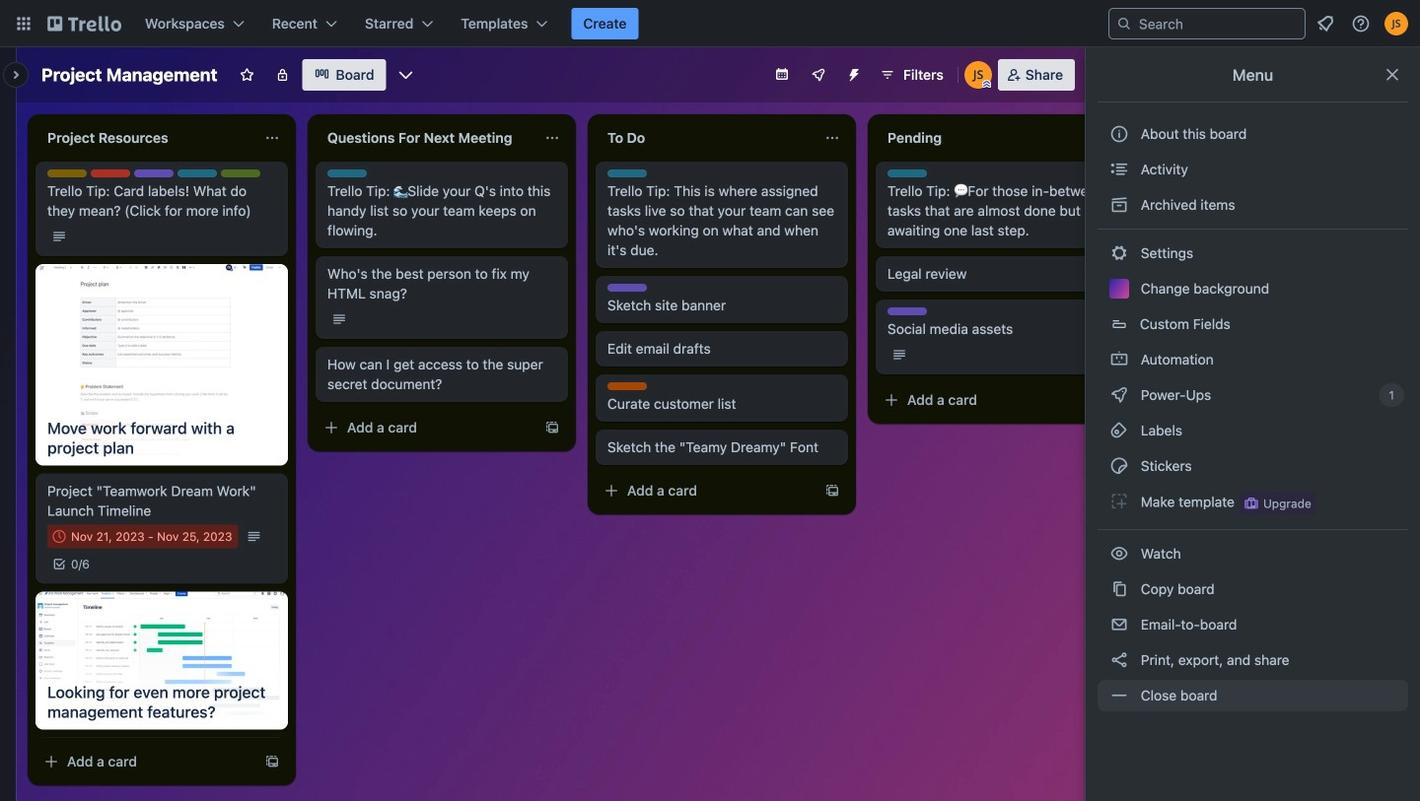Task type: locate. For each thing, give the bounding box(es) containing it.
calendar power-up image
[[774, 66, 790, 82]]

power ups image
[[811, 67, 827, 83]]

3 sm image from the top
[[1110, 492, 1129, 512]]

None text field
[[316, 122, 537, 154], [876, 122, 1097, 154], [316, 122, 537, 154], [876, 122, 1097, 154]]

4 sm image from the top
[[1110, 350, 1129, 370]]

sm image
[[1110, 421, 1129, 441], [1110, 457, 1129, 476], [1110, 492, 1129, 512], [1110, 544, 1129, 564], [1110, 580, 1129, 600], [1110, 651, 1129, 671], [1110, 687, 1129, 706]]

0 vertical spatial color: purple, title: "design team" element
[[134, 170, 174, 178]]

2 vertical spatial color: purple, title: "design team" element
[[888, 308, 927, 316]]

color: orange, title: "one more step" element
[[608, 383, 647, 391]]

6 sm image from the top
[[1110, 616, 1129, 635]]

star or unstar board image
[[239, 67, 255, 83]]

0 horizontal spatial create from template… image
[[264, 755, 280, 770]]

2 sm image from the top
[[1110, 195, 1129, 215]]

None text field
[[36, 122, 256, 154], [596, 122, 817, 154], [36, 122, 256, 154], [596, 122, 817, 154]]

1 horizontal spatial color: purple, title: "design team" element
[[608, 284, 647, 292]]

sm image
[[1110, 160, 1129, 180], [1110, 195, 1129, 215], [1110, 244, 1129, 263], [1110, 350, 1129, 370], [1110, 386, 1129, 405], [1110, 616, 1129, 635]]

color: purple, title: "design team" element
[[134, 170, 174, 178], [608, 284, 647, 292], [888, 308, 927, 316]]

1 vertical spatial color: purple, title: "design team" element
[[608, 284, 647, 292]]

create from template… image
[[544, 420, 560, 436], [264, 755, 280, 770]]

None checkbox
[[47, 525, 238, 549]]

create from template… image
[[825, 483, 840, 499]]

1 horizontal spatial create from template… image
[[544, 420, 560, 436]]

color: sky, title: "trello tip" element
[[178, 170, 217, 178], [327, 170, 367, 178], [608, 170, 647, 178], [888, 170, 927, 178]]

color: lime, title: "halp" element
[[221, 170, 260, 178]]

automation image
[[838, 59, 866, 87]]

4 color: sky, title: "trello tip" element from the left
[[888, 170, 927, 178]]

3 color: sky, title: "trello tip" element from the left
[[608, 170, 647, 178]]

4 sm image from the top
[[1110, 544, 1129, 564]]

2 horizontal spatial color: purple, title: "design team" element
[[888, 308, 927, 316]]

3 sm image from the top
[[1110, 244, 1129, 263]]



Task type: vqa. For each thing, say whether or not it's contained in the screenshot.
the right Create from template… image
yes



Task type: describe. For each thing, give the bounding box(es) containing it.
search image
[[1117, 16, 1132, 32]]

john smith (johnsmith38824343) image
[[1385, 12, 1409, 36]]

customize views image
[[396, 65, 416, 85]]

0 vertical spatial create from template… image
[[544, 420, 560, 436]]

0 horizontal spatial color: purple, title: "design team" element
[[134, 170, 174, 178]]

1 sm image from the top
[[1110, 421, 1129, 441]]

color: red, title: "priority" element
[[91, 170, 130, 178]]

0 notifications image
[[1314, 12, 1338, 36]]

2 color: sky, title: "trello tip" element from the left
[[327, 170, 367, 178]]

Board name text field
[[32, 59, 227, 91]]

5 sm image from the top
[[1110, 386, 1129, 405]]

6 sm image from the top
[[1110, 651, 1129, 671]]

Search field
[[1132, 10, 1305, 37]]

7 sm image from the top
[[1110, 687, 1129, 706]]

open information menu image
[[1351, 14, 1371, 34]]

2 sm image from the top
[[1110, 457, 1129, 476]]

1 sm image from the top
[[1110, 160, 1129, 180]]

5 sm image from the top
[[1110, 580, 1129, 600]]

private image
[[275, 67, 290, 83]]

this member is an admin of this board. image
[[982, 80, 991, 89]]

1 vertical spatial create from template… image
[[264, 755, 280, 770]]

1 color: sky, title: "trello tip" element from the left
[[178, 170, 217, 178]]

primary element
[[0, 0, 1420, 47]]

color: yellow, title: "copy request" element
[[47, 170, 87, 178]]

john smith (johnsmith38824343) image
[[964, 61, 992, 89]]

back to home image
[[47, 8, 121, 39]]



